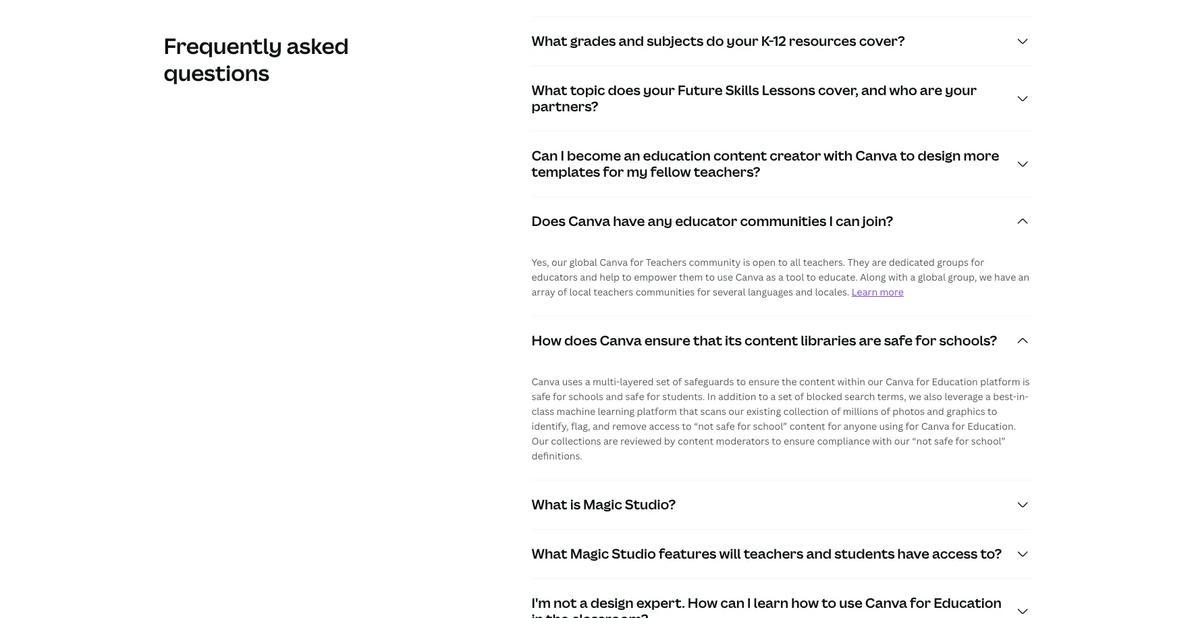 Task type: locate. For each thing, give the bounding box(es) containing it.
identify,
[[532, 420, 569, 433]]

with down dedicated
[[889, 271, 909, 284]]

array
[[532, 286, 556, 298]]

is down the definitions.
[[571, 496, 581, 514]]

0 vertical spatial the
[[782, 375, 797, 388]]

access up by
[[649, 420, 680, 433]]

0 horizontal spatial i
[[561, 146, 565, 165]]

reviewed
[[621, 435, 662, 448]]

what for what is magic studio?
[[532, 496, 568, 514]]

0 vertical spatial "not
[[694, 420, 714, 433]]

0 horizontal spatial an
[[624, 146, 641, 165]]

community
[[689, 256, 741, 269]]

communities inside yes, our global canva for teachers community is open to all teachers. they are dedicated groups for educators and help to empower them to use canva as a tool to educate. along with a global group, we have an array of local teachers communities for several languages and locales.
[[636, 286, 695, 298]]

topic
[[571, 81, 605, 99]]

2 horizontal spatial your
[[946, 81, 978, 99]]

a left best-
[[986, 390, 992, 403]]

teachers inside yes, our global canva for teachers community is open to all teachers. they are dedicated groups for educators and help to empower them to use canva as a tool to educate. along with a global group, we have an array of local teachers communities for several languages and locales.
[[594, 286, 634, 298]]

features
[[659, 545, 717, 563]]

0 vertical spatial with
[[824, 146, 853, 165]]

what for what topic does your future skills lessons cover, and who are your partners?
[[532, 81, 568, 99]]

an right become
[[624, 146, 641, 165]]

0 horizontal spatial we
[[909, 390, 922, 403]]

that left its
[[694, 332, 723, 350]]

education down to?
[[934, 594, 1002, 613]]

a
[[779, 271, 784, 284], [911, 271, 916, 284], [585, 375, 591, 388], [771, 390, 776, 403], [986, 390, 992, 403], [580, 594, 588, 613]]

we
[[980, 271, 993, 284], [909, 390, 922, 403]]

teachers right will
[[744, 545, 804, 563]]

1 horizontal spatial i
[[748, 594, 752, 613]]

the
[[782, 375, 797, 388], [546, 611, 569, 619]]

0 vertical spatial school"
[[753, 420, 788, 433]]

questions
[[164, 58, 270, 87]]

1 vertical spatial does
[[565, 332, 597, 350]]

1 horizontal spatial the
[[782, 375, 797, 388]]

our up educators
[[552, 256, 568, 269]]

is inside canva uses a multi-layered set of safeguards to ensure the content within our canva for education platform is safe for schools and safe for students. in addition to a set of blocked search terms, we also leverage a best-in- class machine learning platform that scans our existing collection of millions of photos and graphics to identify, flag, and remove access to "not safe for school" content for anyone using for canva for education. our collections are reviewed by content moderators to ensure compliance with our "not safe for school" definitions.
[[1023, 375, 1031, 388]]

class
[[532, 405, 555, 418]]

canva
[[856, 146, 898, 165], [569, 212, 611, 230], [600, 256, 628, 269], [736, 271, 764, 284], [600, 332, 642, 350], [532, 375, 560, 388], [886, 375, 914, 388], [922, 420, 950, 433], [866, 594, 908, 613]]

1 vertical spatial teachers
[[744, 545, 804, 563]]

that down students.
[[680, 405, 699, 418]]

local
[[570, 286, 592, 298]]

content left creator
[[714, 146, 767, 165]]

1 vertical spatial communities
[[636, 286, 695, 298]]

your left future
[[644, 81, 675, 99]]

what for what magic studio features will teachers and students have access to?
[[532, 545, 568, 563]]

0 vertical spatial teachers
[[594, 286, 634, 298]]

2 vertical spatial i
[[748, 594, 752, 613]]

use right how
[[840, 594, 863, 613]]

education
[[643, 146, 711, 165]]

to right how
[[822, 594, 837, 613]]

1 horizontal spatial "not
[[913, 435, 933, 448]]

1 vertical spatial i
[[830, 212, 834, 230]]

1 horizontal spatial set
[[779, 390, 793, 403]]

of inside yes, our global canva for teachers community is open to all teachers. they are dedicated groups for educators and help to empower them to use canva as a tool to educate. along with a global group, we have an array of local teachers communities for several languages and locales.
[[558, 286, 567, 298]]

dedicated
[[889, 256, 935, 269]]

are inside what topic does your future skills lessons cover, and who are your partners?
[[921, 81, 943, 99]]

how right expert.
[[688, 594, 718, 613]]

teachers
[[594, 286, 634, 298], [744, 545, 804, 563]]

1 vertical spatial is
[[1023, 375, 1031, 388]]

0 horizontal spatial set
[[657, 375, 671, 388]]

canva up join? on the right of the page
[[856, 146, 898, 165]]

i
[[561, 146, 565, 165], [830, 212, 834, 230], [748, 594, 752, 613]]

of
[[558, 286, 567, 298], [673, 375, 682, 388], [795, 390, 805, 403], [832, 405, 841, 418], [881, 405, 891, 418]]

in
[[708, 390, 716, 403]]

skills
[[726, 81, 760, 99]]

1 horizontal spatial ensure
[[749, 375, 780, 388]]

1 vertical spatial use
[[840, 594, 863, 613]]

4 what from the top
[[532, 545, 568, 563]]

"not down photos
[[913, 435, 933, 448]]

global up local
[[570, 256, 598, 269]]

1 horizontal spatial access
[[933, 545, 978, 563]]

global down dedicated
[[918, 271, 946, 284]]

"not
[[694, 420, 714, 433], [913, 435, 933, 448]]

with
[[824, 146, 853, 165], [889, 271, 909, 284], [873, 435, 893, 448]]

safe
[[885, 332, 913, 350], [532, 390, 551, 403], [626, 390, 645, 403], [716, 420, 735, 433], [935, 435, 954, 448]]

our down addition
[[729, 405, 745, 418]]

a right not
[[580, 594, 588, 613]]

1 horizontal spatial teachers
[[744, 545, 804, 563]]

subjects
[[647, 32, 704, 50]]

2 horizontal spatial ensure
[[784, 435, 815, 448]]

0 horizontal spatial "not
[[694, 420, 714, 433]]

communities
[[741, 212, 827, 230], [636, 286, 695, 298]]

does
[[608, 81, 641, 99], [565, 332, 597, 350]]

1 vertical spatial "not
[[913, 435, 933, 448]]

0 vertical spatial have
[[613, 212, 645, 230]]

0 horizontal spatial how
[[532, 332, 562, 350]]

1 vertical spatial design
[[591, 594, 634, 613]]

0 horizontal spatial communities
[[636, 286, 695, 298]]

how down the array
[[532, 332, 562, 350]]

the right in
[[546, 611, 569, 619]]

2 horizontal spatial i
[[830, 212, 834, 230]]

education inside i'm not a design expert. how can i learn how to use canva for education in the classroom?
[[934, 594, 1002, 613]]

magic left studio?
[[584, 496, 623, 514]]

0 horizontal spatial global
[[570, 256, 598, 269]]

with down using
[[873, 435, 893, 448]]

content up blocked
[[800, 375, 836, 388]]

0 horizontal spatial the
[[546, 611, 569, 619]]

0 horizontal spatial ensure
[[645, 332, 691, 350]]

of down educators
[[558, 286, 567, 298]]

1 vertical spatial with
[[889, 271, 909, 284]]

what up i'm
[[532, 545, 568, 563]]

0 horizontal spatial does
[[565, 332, 597, 350]]

canva right does at the top of page
[[569, 212, 611, 230]]

canva down students
[[866, 594, 908, 613]]

several
[[713, 286, 746, 298]]

group,
[[949, 271, 978, 284]]

0 vertical spatial magic
[[584, 496, 623, 514]]

access left to?
[[933, 545, 978, 563]]

2 horizontal spatial is
[[1023, 375, 1031, 388]]

what topic does your future skills lessons cover, and who are your partners?
[[532, 81, 978, 115]]

future
[[678, 81, 723, 99]]

in-
[[1017, 390, 1029, 403]]

use up several
[[718, 271, 734, 284]]

what left topic on the top of page
[[532, 81, 568, 99]]

access
[[649, 420, 680, 433], [933, 545, 978, 563]]

k-
[[762, 32, 774, 50]]

1 horizontal spatial communities
[[741, 212, 827, 230]]

school"
[[753, 420, 788, 433], [972, 435, 1006, 448]]

are right libraries
[[859, 332, 882, 350]]

3 what from the top
[[532, 496, 568, 514]]

how does canva ensure that its content libraries are safe for schools? button
[[532, 317, 1031, 365]]

0 vertical spatial that
[[694, 332, 723, 350]]

anyone
[[844, 420, 878, 433]]

we up photos
[[909, 390, 922, 403]]

1 horizontal spatial does
[[608, 81, 641, 99]]

platform up best-
[[981, 375, 1021, 388]]

what inside dropdown button
[[532, 32, 568, 50]]

i left learn on the right of the page
[[748, 594, 752, 613]]

partners?
[[532, 97, 599, 115]]

schools
[[569, 390, 604, 403]]

canva left uses
[[532, 375, 560, 388]]

1 horizontal spatial an
[[1019, 271, 1030, 284]]

how
[[532, 332, 562, 350], [688, 594, 718, 613]]

0 vertical spatial we
[[980, 271, 993, 284]]

1 vertical spatial ensure
[[749, 375, 780, 388]]

what for what grades and subjects do your k-12 resources cover?
[[532, 32, 568, 50]]

0 vertical spatial an
[[624, 146, 641, 165]]

ensure up existing
[[749, 375, 780, 388]]

communities inside dropdown button
[[741, 212, 827, 230]]

are inside how does canva ensure that its content libraries are safe for schools? dropdown button
[[859, 332, 882, 350]]

school" down existing
[[753, 420, 788, 433]]

0 vertical spatial can
[[836, 212, 860, 230]]

0 vertical spatial platform
[[981, 375, 1021, 388]]

1 horizontal spatial have
[[898, 545, 930, 563]]

have right group,
[[995, 271, 1017, 284]]

i inside can i become an education content creator with canva to design more templates for my fellow teachers?
[[561, 146, 565, 165]]

graphics
[[947, 405, 986, 418]]

locales.
[[816, 286, 850, 298]]

1 vertical spatial platform
[[637, 405, 677, 418]]

with right creator
[[824, 146, 853, 165]]

platform down students.
[[637, 405, 677, 418]]

0 vertical spatial communities
[[741, 212, 827, 230]]

i up teachers.
[[830, 212, 834, 230]]

your inside dropdown button
[[727, 32, 759, 50]]

1 what from the top
[[532, 32, 568, 50]]

school" down education.
[[972, 435, 1006, 448]]

with inside canva uses a multi-layered set of safeguards to ensure the content within our canva for education platform is safe for schools and safe for students. in addition to a set of blocked search terms, we also leverage a best-in- class machine learning platform that scans our existing collection of millions of photos and graphics to identify, flag, and remove access to "not safe for school" content for anyone using for canva for education. our collections are reviewed by content moderators to ensure compliance with our "not safe for school" definitions.
[[873, 435, 893, 448]]

not
[[554, 594, 577, 613]]

ensure inside dropdown button
[[645, 332, 691, 350]]

your
[[727, 32, 759, 50], [644, 81, 675, 99], [946, 81, 978, 99]]

1 vertical spatial can
[[721, 594, 745, 613]]

the up collection
[[782, 375, 797, 388]]

for inside can i become an education content creator with canva to design more templates for my fellow teachers?
[[603, 163, 624, 181]]

1 horizontal spatial use
[[840, 594, 863, 613]]

content down collection
[[790, 420, 826, 433]]

more inside can i become an education content creator with canva to design more templates for my fellow teachers?
[[964, 146, 1000, 165]]

education
[[932, 375, 979, 388], [934, 594, 1002, 613]]

uses
[[563, 375, 583, 388]]

and up local
[[580, 271, 598, 284]]

yes, our global canva for teachers community is open to all teachers. they are dedicated groups for educators and help to empower them to use canva as a tool to educate. along with a global group, we have an array of local teachers communities for several languages and locales.
[[532, 256, 1030, 298]]

i right can
[[561, 146, 565, 165]]

content
[[714, 146, 767, 165], [745, 332, 799, 350], [800, 375, 836, 388], [790, 420, 826, 433], [678, 435, 714, 448]]

magic
[[584, 496, 623, 514], [571, 545, 609, 563]]

1 horizontal spatial how
[[688, 594, 718, 613]]

2 vertical spatial is
[[571, 496, 581, 514]]

1 vertical spatial the
[[546, 611, 569, 619]]

0 horizontal spatial use
[[718, 271, 734, 284]]

set up collection
[[779, 390, 793, 403]]

teachers.
[[804, 256, 846, 269]]

magic left "studio"
[[571, 545, 609, 563]]

"not down the scans
[[694, 420, 714, 433]]

1 vertical spatial access
[[933, 545, 978, 563]]

safe down learn more
[[885, 332, 913, 350]]

1 horizontal spatial platform
[[981, 375, 1021, 388]]

to right the help
[[622, 271, 632, 284]]

1 horizontal spatial we
[[980, 271, 993, 284]]

will
[[720, 545, 741, 563]]

does right topic on the top of page
[[608, 81, 641, 99]]

0 vertical spatial is
[[744, 256, 751, 269]]

canva inside i'm not a design expert. how can i learn how to use canva for education in the classroom?
[[866, 594, 908, 613]]

0 horizontal spatial can
[[721, 594, 745, 613]]

1 vertical spatial have
[[995, 271, 1017, 284]]

is inside yes, our global canva for teachers community is open to all teachers. they are dedicated groups for educators and help to empower them to use canva as a tool to educate. along with a global group, we have an array of local teachers communities for several languages and locales.
[[744, 256, 751, 269]]

a up existing
[[771, 390, 776, 403]]

creator
[[770, 146, 822, 165]]

0 horizontal spatial is
[[571, 496, 581, 514]]

0 vertical spatial more
[[964, 146, 1000, 165]]

teachers down the help
[[594, 286, 634, 298]]

access inside what magic studio features will teachers and students have access to? dropdown button
[[933, 545, 978, 563]]

1 horizontal spatial is
[[744, 256, 751, 269]]

what left 'grades'
[[532, 32, 568, 50]]

safe down the scans
[[716, 420, 735, 433]]

are up "along"
[[873, 256, 887, 269]]

canva down also
[[922, 420, 950, 433]]

is up in-
[[1023, 375, 1031, 388]]

0 vertical spatial does
[[608, 81, 641, 99]]

to down students.
[[682, 420, 692, 433]]

what down the definitions.
[[532, 496, 568, 514]]

canva up multi-
[[600, 332, 642, 350]]

2 vertical spatial ensure
[[784, 435, 815, 448]]

0 horizontal spatial design
[[591, 594, 634, 613]]

1 horizontal spatial your
[[727, 32, 759, 50]]

0 vertical spatial ensure
[[645, 332, 691, 350]]

and right 'grades'
[[619, 32, 645, 50]]

along
[[861, 271, 887, 284]]

0 vertical spatial i
[[561, 146, 565, 165]]

teachers?
[[694, 163, 761, 181]]

can inside dropdown button
[[836, 212, 860, 230]]

have left any
[[613, 212, 645, 230]]

1 vertical spatial that
[[680, 405, 699, 418]]

canva up 'terms,'
[[886, 375, 914, 388]]

cover?
[[860, 32, 906, 50]]

safe inside dropdown button
[[885, 332, 913, 350]]

0 vertical spatial how
[[532, 332, 562, 350]]

our
[[552, 256, 568, 269], [868, 375, 884, 388], [729, 405, 745, 418], [895, 435, 911, 448]]

can i become an education content creator with canva to design more templates for my fellow teachers?
[[532, 146, 1000, 181]]

access inside canva uses a multi-layered set of safeguards to ensure the content within our canva for education platform is safe for schools and safe for students. in addition to a set of blocked search terms, we also leverage a best-in- class machine learning platform that scans our existing collection of millions of photos and graphics to identify, flag, and remove access to "not safe for school" content for anyone using for canva for education. our collections are reviewed by content moderators to ensure compliance with our "not safe for school" definitions.
[[649, 420, 680, 433]]

our
[[532, 435, 549, 448]]

0 vertical spatial global
[[570, 256, 598, 269]]

1 vertical spatial we
[[909, 390, 922, 403]]

and inside dropdown button
[[619, 32, 645, 50]]

content right its
[[745, 332, 799, 350]]

2 horizontal spatial have
[[995, 271, 1017, 284]]

have right students
[[898, 545, 930, 563]]

0 vertical spatial access
[[649, 420, 680, 433]]

0 horizontal spatial have
[[613, 212, 645, 230]]

can
[[532, 146, 558, 165]]

are down remove
[[604, 435, 618, 448]]

and
[[619, 32, 645, 50], [862, 81, 887, 99], [580, 271, 598, 284], [796, 286, 813, 298], [606, 390, 623, 403], [928, 405, 945, 418], [593, 420, 610, 433], [807, 545, 832, 563]]

are right who
[[921, 81, 943, 99]]

frequently asked questions
[[164, 31, 349, 87]]

how does canva ensure that its content libraries are safe for schools?
[[532, 332, 998, 350]]

0 horizontal spatial more
[[880, 286, 904, 298]]

1 horizontal spatial school"
[[972, 435, 1006, 448]]

2 what from the top
[[532, 81, 568, 99]]

0 vertical spatial education
[[932, 375, 979, 388]]

1 vertical spatial an
[[1019, 271, 1030, 284]]

set up students.
[[657, 375, 671, 388]]

learning
[[598, 405, 635, 418]]

communities down empower
[[636, 286, 695, 298]]

1 horizontal spatial more
[[964, 146, 1000, 165]]

to inside can i become an education content creator with canva to design more templates for my fellow teachers?
[[901, 146, 916, 165]]

use inside i'm not a design expert. how can i learn how to use canva for education in the classroom?
[[840, 594, 863, 613]]

collections
[[551, 435, 602, 448]]

0 vertical spatial use
[[718, 271, 734, 284]]

global
[[570, 256, 598, 269], [918, 271, 946, 284]]

millions
[[844, 405, 879, 418]]

does up uses
[[565, 332, 597, 350]]

0 horizontal spatial teachers
[[594, 286, 634, 298]]

1 horizontal spatial can
[[836, 212, 860, 230]]

1 horizontal spatial design
[[918, 146, 961, 165]]

1 vertical spatial how
[[688, 594, 718, 613]]

1 vertical spatial global
[[918, 271, 946, 284]]

canva inside can i become an education content creator with canva to design more templates for my fellow teachers?
[[856, 146, 898, 165]]

communities up all
[[741, 212, 827, 230]]

and left who
[[862, 81, 887, 99]]

what magic studio features will teachers and students have access to? button
[[532, 530, 1031, 579]]

what inside what topic does your future skills lessons cover, and who are your partners?
[[532, 81, 568, 99]]

your right who
[[946, 81, 978, 99]]

how inside i'm not a design expert. how can i learn how to use canva for education in the classroom?
[[688, 594, 718, 613]]

can left join? on the right of the page
[[836, 212, 860, 230]]

canva inside how does canva ensure that its content libraries are safe for schools? dropdown button
[[600, 332, 642, 350]]

2 vertical spatial with
[[873, 435, 893, 448]]



Task type: vqa. For each thing, say whether or not it's contained in the screenshot.
"have" inside the Yes, our global Canva for Teachers community is open to all teachers. They are dedicated groups for educators and help to empower them to use Canva as a tool to educate. Along with a global group, we have an array of local teachers communities for several languages and locales.
yes



Task type: describe. For each thing, give the bounding box(es) containing it.
help
[[600, 271, 620, 284]]

safe down layered
[[626, 390, 645, 403]]

that inside dropdown button
[[694, 332, 723, 350]]

resources
[[789, 32, 857, 50]]

fellow
[[651, 163, 692, 181]]

an inside can i become an education content creator with canva to design more templates for my fellow teachers?
[[624, 146, 641, 165]]

asked
[[287, 31, 349, 60]]

templates
[[532, 163, 601, 181]]

and up learning
[[606, 390, 623, 403]]

of down blocked
[[832, 405, 841, 418]]

canva inside "does canva have any educator communities i can join?" dropdown button
[[569, 212, 611, 230]]

to down existing
[[772, 435, 782, 448]]

a up schools
[[585, 375, 591, 388]]

to?
[[981, 545, 1003, 563]]

safeguards
[[685, 375, 735, 388]]

to up education.
[[988, 405, 998, 418]]

to up existing
[[759, 390, 769, 403]]

remove
[[613, 420, 647, 433]]

existing
[[747, 405, 782, 418]]

what topic does your future skills lessons cover, and who are your partners? button
[[532, 66, 1031, 131]]

use inside yes, our global canva for teachers community is open to all teachers. they are dedicated groups for educators and help to empower them to use canva as a tool to educate. along with a global group, we have an array of local teachers communities for several languages and locales.
[[718, 271, 734, 284]]

students.
[[663, 390, 706, 403]]

machine
[[557, 405, 596, 418]]

layered
[[620, 375, 654, 388]]

content inside can i become an education content creator with canva to design more templates for my fellow teachers?
[[714, 146, 767, 165]]

best-
[[994, 390, 1017, 403]]

canva down open
[[736, 271, 764, 284]]

flag,
[[571, 420, 591, 433]]

i'm not a design expert. how can i learn how to use canva for education in the classroom? button
[[532, 579, 1031, 619]]

teachers inside dropdown button
[[744, 545, 804, 563]]

education inside canva uses a multi-layered set of safeguards to ensure the content within our canva for education platform is safe for schools and safe for students. in addition to a set of blocked search terms, we also leverage a best-in- class machine learning platform that scans our existing collection of millions of photos and graphics to identify, flag, and remove access to "not safe for school" content for anyone using for canva for education. our collections are reviewed by content moderators to ensure compliance with our "not safe for school" definitions.
[[932, 375, 979, 388]]

collection
[[784, 405, 829, 418]]

a inside i'm not a design expert. how can i learn how to use canva for education in the classroom?
[[580, 594, 588, 613]]

canva up the help
[[600, 256, 628, 269]]

educators
[[532, 271, 578, 284]]

how
[[792, 594, 819, 613]]

and down tool
[[796, 286, 813, 298]]

what grades and subjects do your k-12 resources cover? button
[[532, 17, 1031, 65]]

they
[[848, 256, 870, 269]]

does canva have any educator communities i can join? button
[[532, 197, 1031, 246]]

definitions.
[[532, 450, 583, 463]]

1 vertical spatial more
[[880, 286, 904, 298]]

do
[[707, 32, 724, 50]]

multi-
[[593, 375, 620, 388]]

0 horizontal spatial your
[[644, 81, 675, 99]]

to up addition
[[737, 375, 747, 388]]

2 vertical spatial have
[[898, 545, 930, 563]]

for inside how does canva ensure that its content libraries are safe for schools? dropdown button
[[916, 332, 937, 350]]

who
[[890, 81, 918, 99]]

addition
[[719, 390, 757, 403]]

we inside canva uses a multi-layered set of safeguards to ensure the content within our canva for education platform is safe for schools and safe for students. in addition to a set of blocked search terms, we also leverage a best-in- class machine learning platform that scans our existing collection of millions of photos and graphics to identify, flag, and remove access to "not safe for school" content for anyone using for canva for education. our collections are reviewed by content moderators to ensure compliance with our "not safe for school" definitions.
[[909, 390, 922, 403]]

its
[[726, 332, 742, 350]]

an inside yes, our global canva for teachers community is open to all teachers. they are dedicated groups for educators and help to empower them to use canva as a tool to educate. along with a global group, we have an array of local teachers communities for several languages and locales.
[[1019, 271, 1030, 284]]

1 horizontal spatial global
[[918, 271, 946, 284]]

and down also
[[928, 405, 945, 418]]

them
[[680, 271, 703, 284]]

empower
[[634, 271, 677, 284]]

are inside yes, our global canva for teachers community is open to all teachers. they are dedicated groups for educators and help to empower them to use canva as a tool to educate. along with a global group, we have an array of local teachers communities for several languages and locales.
[[873, 256, 887, 269]]

photos
[[893, 405, 925, 418]]

i inside i'm not a design expert. how can i learn how to use canva for education in the classroom?
[[748, 594, 752, 613]]

a down dedicated
[[911, 271, 916, 284]]

learn more link
[[852, 286, 904, 298]]

are inside canva uses a multi-layered set of safeguards to ensure the content within our canva for education platform is safe for schools and safe for students. in addition to a set of blocked search terms, we also leverage a best-in- class machine learning platform that scans our existing collection of millions of photos and graphics to identify, flag, and remove access to "not safe for school" content for anyone using for canva for education. our collections are reviewed by content moderators to ensure compliance with our "not safe for school" definitions.
[[604, 435, 618, 448]]

1 vertical spatial set
[[779, 390, 793, 403]]

lessons
[[762, 81, 816, 99]]

to inside i'm not a design expert. how can i learn how to use canva for education in the classroom?
[[822, 594, 837, 613]]

safe up class
[[532, 390, 551, 403]]

students
[[835, 545, 895, 563]]

safe down the graphics
[[935, 435, 954, 448]]

expert.
[[637, 594, 685, 613]]

education.
[[968, 420, 1017, 433]]

teachers
[[646, 256, 687, 269]]

of up collection
[[795, 390, 805, 403]]

using
[[880, 420, 904, 433]]

does
[[532, 212, 566, 230]]

become
[[567, 146, 622, 165]]

what is magic studio?
[[532, 496, 676, 514]]

how inside how does canva ensure that its content libraries are safe for schools? dropdown button
[[532, 332, 562, 350]]

tool
[[786, 271, 805, 284]]

a right "as"
[[779, 271, 784, 284]]

to left all
[[779, 256, 788, 269]]

leverage
[[945, 390, 984, 403]]

in
[[532, 611, 544, 619]]

we inside yes, our global canva for teachers community is open to all teachers. they are dedicated groups for educators and help to empower them to use canva as a tool to educate. along with a global group, we have an array of local teachers communities for several languages and locales.
[[980, 271, 993, 284]]

educate.
[[819, 271, 858, 284]]

within
[[838, 375, 866, 388]]

and inside what topic does your future skills lessons cover, and who are your partners?
[[862, 81, 887, 99]]

educator
[[676, 212, 738, 230]]

of up students.
[[673, 375, 682, 388]]

open
[[753, 256, 776, 269]]

0 horizontal spatial platform
[[637, 405, 677, 418]]

learn
[[754, 594, 789, 613]]

does inside what topic does your future skills lessons cover, and who are your partners?
[[608, 81, 641, 99]]

0 vertical spatial set
[[657, 375, 671, 388]]

0 horizontal spatial school"
[[753, 420, 788, 433]]

groups
[[938, 256, 969, 269]]

frequently
[[164, 31, 282, 60]]

my
[[627, 163, 648, 181]]

have inside yes, our global canva for teachers community is open to all teachers. they are dedicated groups for educators and help to empower them to use canva as a tool to educate. along with a global group, we have an array of local teachers communities for several languages and locales.
[[995, 271, 1017, 284]]

learn
[[852, 286, 878, 298]]

our inside yes, our global canva for teachers community is open to all teachers. they are dedicated groups for educators and help to empower them to use canva as a tool to educate. along with a global group, we have an array of local teachers communities for several languages and locales.
[[552, 256, 568, 269]]

and left students
[[807, 545, 832, 563]]

with inside can i become an education content creator with canva to design more templates for my fellow teachers?
[[824, 146, 853, 165]]

our down using
[[895, 435, 911, 448]]

design inside i'm not a design expert. how can i learn how to use canva for education in the classroom?
[[591, 594, 634, 613]]

content right by
[[678, 435, 714, 448]]

to right tool
[[807, 271, 817, 284]]

1 vertical spatial magic
[[571, 545, 609, 563]]

studio?
[[625, 496, 676, 514]]

any
[[648, 212, 673, 230]]

is inside "what is magic studio?" dropdown button
[[571, 496, 581, 514]]

does canva have any educator communities i can join?
[[532, 212, 894, 230]]

what is magic studio? button
[[532, 481, 1031, 529]]

for inside i'm not a design expert. how can i learn how to use canva for education in the classroom?
[[911, 594, 932, 613]]

our up the search
[[868, 375, 884, 388]]

grades
[[571, 32, 616, 50]]

canva uses a multi-layered set of safeguards to ensure the content within our canva for education platform is safe for schools and safe for students. in addition to a set of blocked search terms, we also leverage a best-in- class machine learning platform that scans our existing collection of millions of photos and graphics to identify, flag, and remove access to "not safe for school" content for anyone using for canva for education. our collections are reviewed by content moderators to ensure compliance with our "not safe for school" definitions.
[[532, 375, 1031, 463]]

terms,
[[878, 390, 907, 403]]

i'm
[[532, 594, 551, 613]]

12
[[774, 32, 787, 50]]

can i become an education content creator with canva to design more templates for my fellow teachers? button
[[532, 132, 1031, 196]]

compliance
[[818, 435, 871, 448]]

yes,
[[532, 256, 550, 269]]

cover,
[[819, 81, 859, 99]]

all
[[791, 256, 801, 269]]

that inside canva uses a multi-layered set of safeguards to ensure the content within our canva for education platform is safe for schools and safe for students. in addition to a set of blocked search terms, we also leverage a best-in- class machine learning platform that scans our existing collection of millions of photos and graphics to identify, flag, and remove access to "not safe for school" content for anyone using for canva for education. our collections are reviewed by content moderators to ensure compliance with our "not safe for school" definitions.
[[680, 405, 699, 418]]

i'm not a design expert. how can i learn how to use canva for education in the classroom?
[[532, 594, 1002, 619]]

also
[[924, 390, 943, 403]]

and right flag,
[[593, 420, 610, 433]]

1 vertical spatial school"
[[972, 435, 1006, 448]]

of up using
[[881, 405, 891, 418]]

can inside i'm not a design expert. how can i learn how to use canva for education in the classroom?
[[721, 594, 745, 613]]

the inside i'm not a design expert. how can i learn how to use canva for education in the classroom?
[[546, 611, 569, 619]]

with inside yes, our global canva for teachers community is open to all teachers. they are dedicated groups for educators and help to empower them to use canva as a tool to educate. along with a global group, we have an array of local teachers communities for several languages and locales.
[[889, 271, 909, 284]]

what grades and subjects do your k-12 resources cover?
[[532, 32, 906, 50]]

what magic studio features will teachers and students have access to?
[[532, 545, 1003, 563]]

libraries
[[801, 332, 857, 350]]

to down community
[[706, 271, 715, 284]]

the inside canva uses a multi-layered set of safeguards to ensure the content within our canva for education platform is safe for schools and safe for students. in addition to a set of blocked search terms, we also leverage a best-in- class machine learning platform that scans our existing collection of millions of photos and graphics to identify, flag, and remove access to "not safe for school" content for anyone using for canva for education. our collections are reviewed by content moderators to ensure compliance with our "not safe for school" definitions.
[[782, 375, 797, 388]]

design inside can i become an education content creator with canva to design more templates for my fellow teachers?
[[918, 146, 961, 165]]



